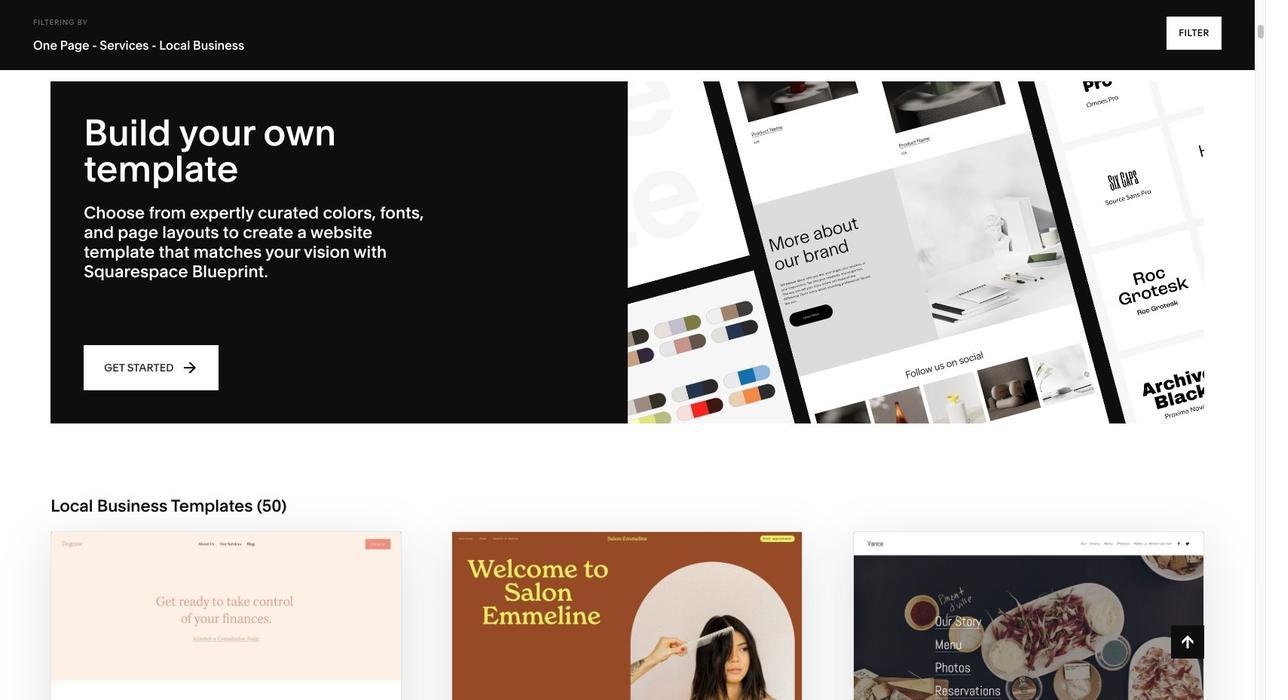 Task type: vqa. For each thing, say whether or not it's contained in the screenshot.
Preview of building your own template image
yes



Task type: describe. For each thing, give the bounding box(es) containing it.
vance image
[[854, 532, 1204, 700]]

back to top image
[[1180, 634, 1196, 651]]

degraw image
[[51, 532, 401, 700]]



Task type: locate. For each thing, give the bounding box(es) containing it.
emmeline image
[[453, 532, 803, 700]]

preview of building your own template image
[[628, 81, 1205, 424]]



